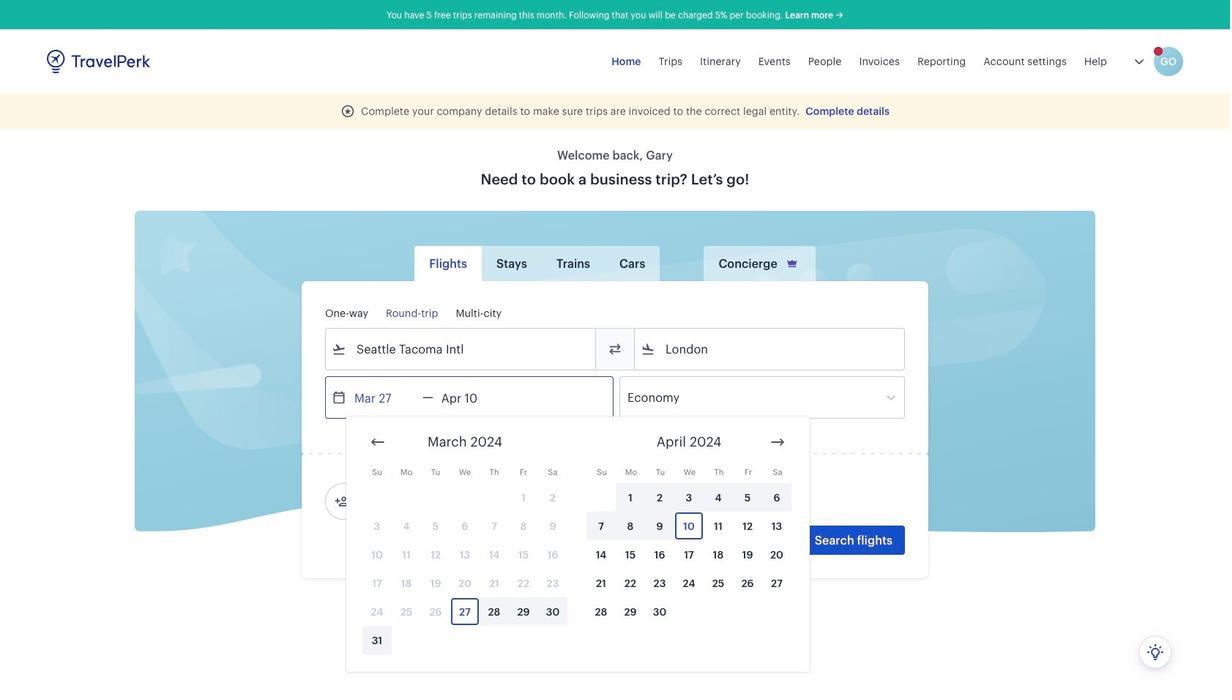 Task type: locate. For each thing, give the bounding box(es) containing it.
To search field
[[656, 338, 886, 361]]

move forward to switch to the next month. image
[[769, 434, 787, 451]]

Add first traveler search field
[[349, 490, 502, 513]]



Task type: describe. For each thing, give the bounding box(es) containing it.
Depart text field
[[346, 377, 423, 418]]

From search field
[[346, 338, 576, 361]]

calendar application
[[346, 417, 1230, 672]]

Return text field
[[433, 377, 510, 418]]

move backward to switch to the previous month. image
[[369, 434, 387, 451]]



